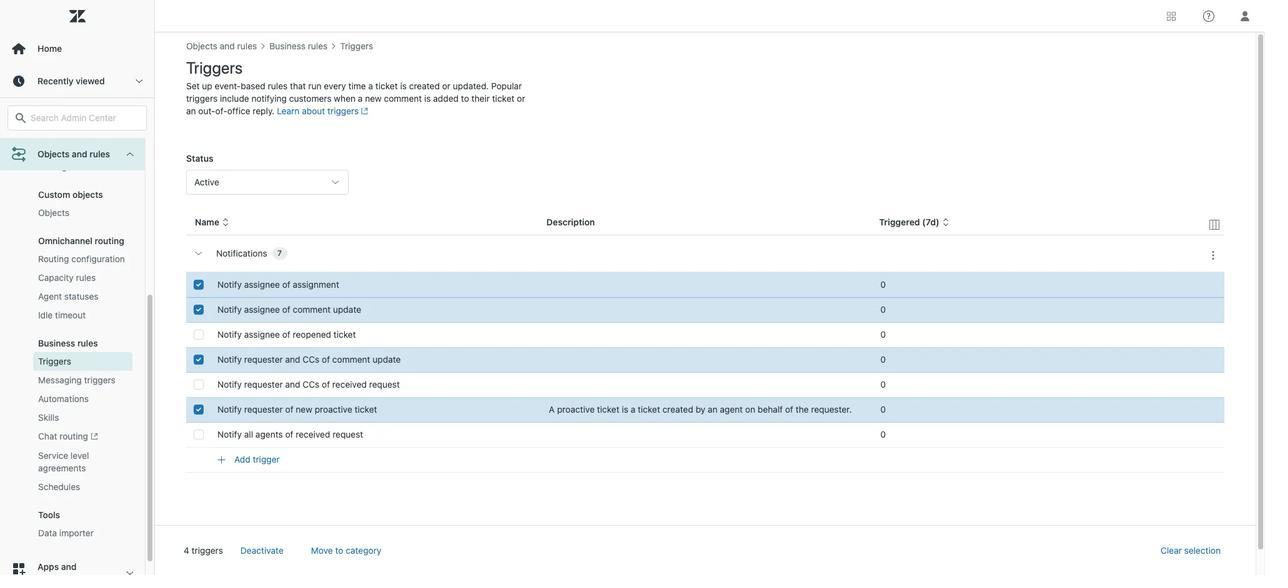 Task type: vqa. For each thing, say whether or not it's contained in the screenshot.
fields ELEMENT
no



Task type: describe. For each thing, give the bounding box(es) containing it.
objects element
[[38, 207, 69, 219]]

chat routing element
[[38, 431, 98, 444]]

importer
[[59, 528, 94, 539]]

agent statuses link
[[33, 288, 133, 306]]

viewed
[[76, 76, 105, 86]]

idle timeout element
[[38, 309, 86, 322]]

messaging
[[38, 375, 82, 386]]

agent statuses element
[[38, 291, 99, 303]]

tree item inside tree
[[0, 18, 145, 553]]

custom objects
[[38, 189, 103, 200]]

recently
[[38, 76, 74, 86]]

ticket statuses
[[38, 143, 99, 153]]

skills element
[[38, 412, 59, 424]]

custom objects element
[[38, 189, 103, 200]]

schedules link
[[33, 478, 133, 497]]

apps
[[38, 562, 59, 573]]

statuses for ticket statuses
[[65, 143, 99, 153]]

data importer element
[[38, 528, 94, 540]]

objects and rules group
[[0, 50, 145, 553]]

rules inside dropdown button
[[90, 149, 110, 159]]

omnichannel routing element
[[38, 236, 124, 246]]

chat routing
[[38, 431, 88, 442]]

data importer
[[38, 528, 94, 539]]

agent statuses
[[38, 291, 99, 302]]

rules for business rules
[[77, 338, 98, 349]]

configuration
[[71, 254, 125, 264]]

ticket statuses link
[[33, 139, 133, 158]]

business
[[38, 338, 75, 349]]

messaging triggers
[[38, 375, 116, 386]]

automations
[[38, 394, 89, 404]]

idle
[[38, 310, 53, 321]]

data
[[38, 528, 57, 539]]

recently viewed
[[38, 76, 105, 86]]

triggers element
[[38, 356, 71, 368]]

automations element
[[38, 393, 89, 406]]

recently viewed button
[[0, 65, 154, 98]]

triggers
[[38, 356, 71, 367]]

service level agreements
[[38, 451, 89, 474]]

automations link
[[33, 390, 133, 409]]

statuses for agent statuses
[[64, 291, 99, 302]]

settings element
[[38, 161, 71, 173]]

objects for objects and rules
[[38, 149, 70, 159]]

schedules element
[[38, 482, 80, 494]]

chat routing link
[[33, 428, 133, 447]]

and for apps
[[61, 562, 77, 573]]

omnichannel
[[38, 236, 92, 246]]

tools element
[[38, 510, 60, 521]]

messaging triggers element
[[38, 374, 116, 387]]

schedules
[[38, 482, 80, 493]]

service
[[38, 451, 68, 462]]

ticket
[[38, 143, 63, 153]]



Task type: locate. For each thing, give the bounding box(es) containing it.
0 vertical spatial routing
[[95, 236, 124, 246]]

statuses inside 'element'
[[65, 143, 99, 153]]

timeout
[[55, 310, 86, 321]]

objects and rules
[[38, 149, 110, 159]]

business rules element
[[38, 338, 98, 349]]

0 vertical spatial rules
[[90, 149, 110, 159]]

home
[[38, 43, 62, 54]]

apps and integrations button
[[0, 553, 145, 576]]

routing configuration link
[[33, 250, 133, 269]]

1 vertical spatial objects
[[38, 208, 69, 218]]

objects link
[[33, 204, 133, 223]]

and inside dropdown button
[[72, 149, 87, 159]]

routing
[[38, 254, 69, 264]]

ticket statuses element
[[38, 142, 99, 154]]

service level agreements element
[[38, 450, 128, 475]]

business rules
[[38, 338, 98, 349]]

tree item containing ticket statuses
[[0, 18, 145, 553]]

rules
[[90, 149, 110, 159], [76, 273, 96, 283], [77, 338, 98, 349]]

Search Admin Center field
[[31, 113, 139, 124]]

objects inside 'group'
[[38, 208, 69, 218]]

zendesk products image
[[1168, 12, 1176, 20]]

tree
[[0, 18, 154, 576]]

messaging triggers link
[[33, 371, 133, 390]]

home button
[[0, 33, 154, 65]]

capacity rules
[[38, 273, 96, 283]]

routing configuration element
[[38, 253, 125, 266]]

0 vertical spatial statuses
[[65, 143, 99, 153]]

and inside apps and integrations
[[61, 562, 77, 573]]

routing configuration
[[38, 254, 125, 264]]

agent
[[38, 291, 62, 302]]

capacity rules link
[[33, 269, 133, 288]]

service level agreements link
[[33, 447, 133, 478]]

omnichannel routing
[[38, 236, 124, 246]]

1 vertical spatial rules
[[76, 273, 96, 283]]

triggers link
[[33, 353, 133, 371]]

capacity rules element
[[38, 272, 96, 284]]

primary element
[[0, 0, 155, 576]]

tree containing ticket statuses
[[0, 18, 154, 576]]

idle timeout
[[38, 310, 86, 321]]

apps and integrations
[[38, 562, 87, 576]]

routing up configuration
[[95, 236, 124, 246]]

objects inside dropdown button
[[38, 149, 70, 159]]

custom
[[38, 189, 70, 200]]

0 horizontal spatial routing
[[60, 431, 88, 442]]

objects
[[38, 149, 70, 159], [38, 208, 69, 218]]

none search field inside 'primary' element
[[1, 106, 153, 131]]

statuses
[[65, 143, 99, 153], [64, 291, 99, 302]]

chat
[[38, 431, 57, 442]]

routing
[[95, 236, 124, 246], [60, 431, 88, 442]]

settings link
[[33, 158, 133, 176]]

objects for objects
[[38, 208, 69, 218]]

1 vertical spatial statuses
[[64, 291, 99, 302]]

1 vertical spatial routing
[[60, 431, 88, 442]]

integrations
[[38, 575, 87, 576]]

tree inside 'primary' element
[[0, 18, 154, 576]]

help image
[[1204, 10, 1215, 22]]

triggers
[[84, 375, 116, 386]]

data importer link
[[33, 525, 133, 543]]

idle timeout link
[[33, 306, 133, 325]]

rules for capacity rules
[[76, 273, 96, 283]]

0 vertical spatial and
[[72, 149, 87, 159]]

agreements
[[38, 463, 86, 474]]

1 vertical spatial and
[[61, 562, 77, 573]]

None search field
[[1, 106, 153, 131]]

level
[[71, 451, 89, 462]]

routing up level
[[60, 431, 88, 442]]

routing inside chat routing element
[[60, 431, 88, 442]]

2 vertical spatial rules
[[77, 338, 98, 349]]

and
[[72, 149, 87, 159], [61, 562, 77, 573]]

routing for omnichannel routing
[[95, 236, 124, 246]]

skills
[[38, 413, 59, 423]]

and for objects
[[72, 149, 87, 159]]

objects
[[72, 189, 103, 200]]

objects up settings
[[38, 149, 70, 159]]

user menu image
[[1238, 8, 1254, 24]]

tree item
[[0, 18, 145, 553]]

settings
[[38, 161, 71, 172]]

routing for chat routing
[[60, 431, 88, 442]]

skills link
[[33, 409, 133, 428]]

0 vertical spatial objects
[[38, 149, 70, 159]]

objects down custom
[[38, 208, 69, 218]]

objects and rules button
[[0, 138, 145, 171]]

1 horizontal spatial routing
[[95, 236, 124, 246]]

tools
[[38, 510, 60, 521]]

capacity
[[38, 273, 74, 283]]



